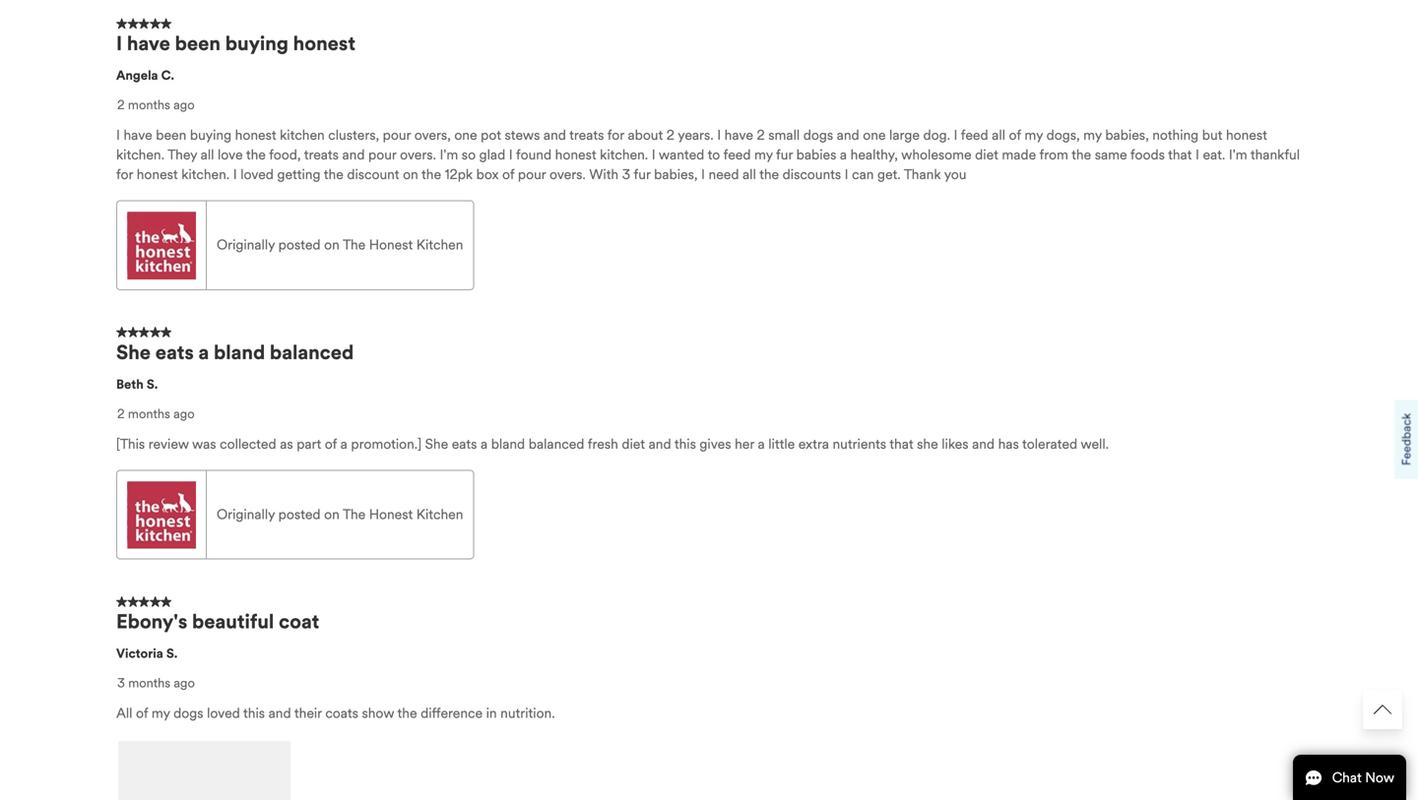 Task type: describe. For each thing, give the bounding box(es) containing it.
diet inside i have been buying honest kitchen clusters, pour overs, one pot stews and treats for about 2 years. i have 2 small dogs and one large dog. i feed all of my dogs, my babies, nothing but honest kitchen. they all love the food, treats and pour overs. i'm so glad i found honest kitchen. i wanted to feed my fur babies a healthy, wholesome diet made from the same foods that i eat. i'm thankful for honest kitchen. i loved getting the discount on the 12pk box of pour overs. with 3 fur babies, i need all the discounts i can get. thank you
[[975, 146, 999, 164]]

well.
[[1081, 436, 1109, 453]]

2 one from the left
[[863, 127, 886, 144]]

honest up "with"
[[555, 146, 597, 164]]

overs,
[[414, 127, 451, 144]]

scroll to top image
[[1374, 701, 1392, 719]]

1 horizontal spatial kitchen.
[[181, 166, 230, 183]]

so
[[462, 146, 476, 164]]

0 horizontal spatial feed
[[724, 146, 751, 164]]

1 horizontal spatial all
[[743, 166, 756, 183]]

nutrients
[[833, 436, 887, 453]]

a right part
[[341, 436, 348, 453]]

large
[[890, 127, 920, 144]]

i have been buying honest kitchen clusters, pour overs, one pot stews and treats for about 2 years. i have 2 small dogs and one large dog. i feed all of my dogs, my babies, nothing but honest kitchen. they all love the food, treats and pour overs. i'm so glad i found honest kitchen. i wanted to feed my fur babies a healthy, wholesome diet made from the same foods that i eat. i'm thankful for honest kitchen. i loved getting the discount on the 12pk box of pour overs. with 3 fur babies, i need all the discounts i can get. thank you
[[116, 127, 1300, 183]]

promotion.]
[[351, 436, 422, 453]]

was
[[192, 436, 216, 453]]

1 i'm from the left
[[440, 146, 458, 164]]

my down small
[[755, 146, 773, 164]]

with
[[589, 166, 619, 183]]

1 horizontal spatial overs.
[[550, 166, 586, 183]]

small
[[769, 127, 800, 144]]

discounts
[[783, 166, 841, 183]]

buying for i have been buying honest kitchen clusters, pour overs, one pot stews and treats for about 2 years. i have 2 small dogs and one large dog. i feed all of my dogs, my babies, nothing but honest kitchen. they all love the food, treats and pour overs. i'm so glad i found honest kitchen. i wanted to feed my fur babies a healthy, wholesome diet made from the same foods that i eat. i'm thankful for honest kitchen. i loved getting the discount on the 12pk box of pour overs. with 3 fur babies, i need all the discounts i can get. thank you
[[190, 127, 232, 144]]

box
[[476, 166, 499, 183]]

buying for i have been buying honest
[[225, 32, 289, 56]]

1 vertical spatial dogs
[[174, 705, 203, 723]]

kitchen for she eats a bland balanced
[[417, 506, 463, 524]]

and left has
[[972, 436, 995, 453]]

1 vertical spatial all
[[201, 146, 214, 164]]

ebony's beautiful coat
[[116, 610, 319, 634]]

been for i have been buying honest
[[175, 32, 221, 56]]

1 vertical spatial diet
[[622, 436, 645, 453]]

of up the made
[[1009, 127, 1021, 144]]

1 vertical spatial babies,
[[654, 166, 698, 183]]

posted for balanced
[[278, 506, 321, 524]]

1 vertical spatial eats
[[452, 436, 477, 453]]

[this
[[116, 436, 145, 453]]

honest down 'they'
[[137, 166, 178, 183]]

the right getting
[[324, 166, 344, 183]]

coat
[[279, 610, 319, 634]]

and up found
[[544, 127, 566, 144]]

getting
[[277, 166, 321, 183]]

that inside i have been buying honest kitchen clusters, pour overs, one pot stews and treats for about 2 years. i have 2 small dogs and one large dog. i feed all of my dogs, my babies, nothing but honest kitchen. they all love the food, treats and pour overs. i'm so glad i found honest kitchen. i wanted to feed my fur babies a healthy, wholesome diet made from the same foods that i eat. i'm thankful for honest kitchen. i loved getting the discount on the 12pk box of pour overs. with 3 fur babies, i need all the discounts i can get. thank you
[[1168, 146, 1192, 164]]

0 horizontal spatial treats
[[304, 146, 339, 164]]

she eats a bland balanced
[[116, 341, 354, 365]]

1 vertical spatial that
[[890, 436, 914, 453]]

as
[[280, 436, 293, 453]]

dog.
[[924, 127, 951, 144]]

a right the promotion.]
[[481, 436, 488, 453]]

of right all
[[136, 705, 148, 723]]

collected
[[220, 436, 276, 453]]

show
[[362, 705, 394, 723]]

months for she
[[128, 406, 170, 422]]

originally posted on the honest kitchen for i have been buying honest
[[217, 237, 463, 254]]

thank
[[904, 166, 941, 183]]

made
[[1002, 146, 1036, 164]]

fresh
[[588, 436, 618, 453]]

0 vertical spatial eats
[[155, 341, 194, 365]]

0 vertical spatial balanced
[[270, 341, 354, 365]]

love
[[218, 146, 243, 164]]

honest up love
[[235, 127, 276, 144]]

2 months ago for eats
[[117, 406, 195, 422]]

dogs,
[[1047, 127, 1080, 144]]

on inside i have been buying honest kitchen clusters, pour overs, one pot stews and treats for about 2 years. i have 2 small dogs and one large dog. i feed all of my dogs, my babies, nothing but honest kitchen. they all love the food, treats and pour overs. i'm so glad i found honest kitchen. i wanted to feed my fur babies a healthy, wholesome diet made from the same foods that i eat. i'm thankful for honest kitchen. i loved getting the discount on the 12pk box of pour overs. with 3 fur babies, i need all the discounts i can get. thank you
[[403, 166, 418, 183]]

have for i have been buying honest kitchen clusters, pour overs, one pot stews and treats for about 2 years. i have 2 small dogs and one large dog. i feed all of my dogs, my babies, nothing but honest kitchen. they all love the food, treats and pour overs. i'm so glad i found honest kitchen. i wanted to feed my fur babies a healthy, wholesome diet made from the same foods that i eat. i'm thankful for honest kitchen. i loved getting the discount on the 12pk box of pour overs. with 3 fur babies, i need all the discounts i can get. thank you
[[124, 127, 152, 144]]

foods
[[1131, 146, 1165, 164]]

honest right but
[[1226, 127, 1268, 144]]

3 ago from the top
[[174, 676, 195, 692]]

on for she eats a bland balanced
[[324, 506, 340, 524]]

she
[[917, 436, 939, 453]]

tolerated
[[1023, 436, 1078, 453]]

1 horizontal spatial balanced
[[529, 436, 585, 453]]

from
[[1040, 146, 1069, 164]]

months for ebony's
[[128, 676, 171, 692]]

0 vertical spatial pour
[[383, 127, 411, 144]]

0 vertical spatial she
[[116, 341, 151, 365]]

pot
[[481, 127, 501, 144]]

babies
[[797, 146, 837, 164]]

need
[[709, 166, 739, 183]]

0 vertical spatial all
[[992, 127, 1006, 144]]

honest up kitchen
[[293, 32, 356, 56]]

dogs inside i have been buying honest kitchen clusters, pour overs, one pot stews and treats for about 2 years. i have 2 small dogs and one large dog. i feed all of my dogs, my babies, nothing but honest kitchen. they all love the food, treats and pour overs. i'm so glad i found honest kitchen. i wanted to feed my fur babies a healthy, wholesome diet made from the same foods that i eat. i'm thankful for honest kitchen. i loved getting the discount on the 12pk box of pour overs. with 3 fur babies, i need all the discounts i can get. thank you
[[804, 127, 834, 144]]

and up healthy,
[[837, 127, 860, 144]]

her
[[735, 436, 755, 453]]

thankful
[[1251, 146, 1300, 164]]

extra
[[799, 436, 829, 453]]

wholesome
[[901, 146, 972, 164]]

difference
[[421, 705, 483, 723]]

nothing
[[1153, 127, 1199, 144]]

styled arrow button link
[[1363, 691, 1403, 730]]



Task type: locate. For each thing, give the bounding box(es) containing it.
2 months ago for have
[[117, 97, 195, 113]]

1 horizontal spatial feed
[[961, 127, 989, 144]]

1 horizontal spatial i'm
[[1229, 146, 1248, 164]]

12pk
[[445, 166, 473, 183]]

[this review was collected as part of a promotion.] she eats a bland balanced fresh diet and this gives her a little extra nutrients that she likes and has tolerated well.
[[116, 436, 1109, 453]]

0 horizontal spatial all
[[201, 146, 214, 164]]

babies, up same
[[1106, 127, 1149, 144]]

1 vertical spatial bland
[[491, 436, 525, 453]]

wanted
[[659, 146, 705, 164]]

ago down ebony's
[[174, 676, 195, 692]]

0 vertical spatial overs.
[[400, 146, 436, 164]]

1 horizontal spatial treats
[[570, 127, 604, 144]]

honest down discount on the left of the page
[[369, 237, 413, 254]]

3 up all
[[117, 676, 125, 692]]

0 vertical spatial 3
[[622, 166, 631, 183]]

0 vertical spatial that
[[1168, 146, 1192, 164]]

0 vertical spatial treats
[[570, 127, 604, 144]]

originally posted on the honest kitchen
[[217, 237, 463, 254], [217, 506, 463, 524]]

1 horizontal spatial that
[[1168, 146, 1192, 164]]

1 vertical spatial treats
[[304, 146, 339, 164]]

fur down small
[[776, 146, 793, 164]]

likes
[[942, 436, 969, 453]]

1 vertical spatial loved
[[207, 705, 240, 723]]

1 horizontal spatial for
[[608, 127, 624, 144]]

get.
[[878, 166, 901, 183]]

honest
[[293, 32, 356, 56], [235, 127, 276, 144], [1226, 127, 1268, 144], [555, 146, 597, 164], [137, 166, 178, 183]]

0 horizontal spatial bland
[[214, 341, 265, 365]]

0 horizontal spatial that
[[890, 436, 914, 453]]

loved inside i have been buying honest kitchen clusters, pour overs, one pot stews and treats for about 2 years. i have 2 small dogs and one large dog. i feed all of my dogs, my babies, nothing but honest kitchen. they all love the food, treats and pour overs. i'm so glad i found honest kitchen. i wanted to feed my fur babies a healthy, wholesome diet made from the same foods that i eat. i'm thankful for honest kitchen. i loved getting the discount on the 12pk box of pour overs. with 3 fur babies, i need all the discounts i can get. thank you
[[241, 166, 274, 183]]

1 vertical spatial originally posted on the honest kitchen
[[217, 506, 463, 524]]

kitchen down the promotion.]
[[417, 506, 463, 524]]

all up the made
[[992, 127, 1006, 144]]

and down "clusters,"
[[342, 146, 365, 164]]

2 months ago
[[117, 97, 195, 113], [117, 406, 195, 422]]

this
[[675, 436, 696, 453], [243, 705, 265, 723]]

ago for buying
[[173, 97, 195, 113]]

that left she
[[890, 436, 914, 453]]

0 vertical spatial posted
[[278, 237, 321, 254]]

0 vertical spatial months
[[128, 97, 170, 113]]

originally posted on the honest kitchen down discount on the left of the page
[[217, 237, 463, 254]]

loved
[[241, 166, 274, 183], [207, 705, 240, 723]]

posted down getting
[[278, 237, 321, 254]]

1 horizontal spatial babies,
[[1106, 127, 1149, 144]]

of right part
[[325, 436, 337, 453]]

1 vertical spatial fur
[[634, 166, 651, 183]]

0 vertical spatial loved
[[241, 166, 274, 183]]

0 horizontal spatial she
[[116, 341, 151, 365]]

a right 'her'
[[758, 436, 765, 453]]

0 horizontal spatial i'm
[[440, 146, 458, 164]]

2 months ago up review
[[117, 406, 195, 422]]

posted
[[278, 237, 321, 254], [278, 506, 321, 524]]

1 vertical spatial pour
[[368, 146, 397, 164]]

0 horizontal spatial 3
[[117, 676, 125, 692]]

1 horizontal spatial eats
[[452, 436, 477, 453]]

clusters,
[[328, 127, 379, 144]]

on
[[403, 166, 418, 183], [324, 237, 340, 254], [324, 506, 340, 524]]

all left love
[[201, 146, 214, 164]]

on for i have been buying honest
[[324, 237, 340, 254]]

0 horizontal spatial diet
[[622, 436, 645, 453]]

about
[[628, 127, 663, 144]]

the for i have been buying honest
[[343, 237, 366, 254]]

pour up discount on the left of the page
[[368, 146, 397, 164]]

bland left fresh
[[491, 436, 525, 453]]

1 vertical spatial the
[[343, 506, 366, 524]]

2 vertical spatial pour
[[518, 166, 546, 183]]

0 horizontal spatial babies,
[[654, 166, 698, 183]]

months for i
[[128, 97, 170, 113]]

healthy,
[[851, 146, 898, 164]]

honest for honest
[[369, 237, 413, 254]]

the down the promotion.]
[[343, 506, 366, 524]]

dogs
[[804, 127, 834, 144], [174, 705, 203, 723]]

the for she eats a bland balanced
[[343, 506, 366, 524]]

all right need
[[743, 166, 756, 183]]

buying inside i have been buying honest kitchen clusters, pour overs, one pot stews and treats for about 2 years. i have 2 small dogs and one large dog. i feed all of my dogs, my babies, nothing but honest kitchen. they all love the food, treats and pour overs. i'm so glad i found honest kitchen. i wanted to feed my fur babies a healthy, wholesome diet made from the same foods that i eat. i'm thankful for honest kitchen. i loved getting the discount on the 12pk box of pour overs. with 3 fur babies, i need all the discounts i can get. thank you
[[190, 127, 232, 144]]

1 posted from the top
[[278, 237, 321, 254]]

2 vertical spatial ago
[[174, 676, 195, 692]]

have for i have been buying honest
[[127, 32, 170, 56]]

0 vertical spatial diet
[[975, 146, 999, 164]]

kitchen. left 'they'
[[116, 146, 164, 164]]

i
[[116, 32, 122, 56], [116, 127, 120, 144], [717, 127, 721, 144], [954, 127, 958, 144], [509, 146, 513, 164], [652, 146, 656, 164], [1196, 146, 1200, 164], [233, 166, 237, 183], [701, 166, 705, 183], [845, 166, 849, 183]]

diet left the made
[[975, 146, 999, 164]]

3 right "with"
[[622, 166, 631, 183]]

originally posted on the honest kitchen for she eats a bland balanced
[[217, 506, 463, 524]]

a inside i have been buying honest kitchen clusters, pour overs, one pot stews and treats for about 2 years. i have 2 small dogs and one large dog. i feed all of my dogs, my babies, nothing but honest kitchen. they all love the food, treats and pour overs. i'm so glad i found honest kitchen. i wanted to feed my fur babies a healthy, wholesome diet made from the same foods that i eat. i'm thankful for honest kitchen. i loved getting the discount on the 12pk box of pour overs. with 3 fur babies, i need all the discounts i can get. thank you
[[840, 146, 847, 164]]

1 vertical spatial on
[[324, 237, 340, 254]]

all of my dogs loved this and their coats show the difference in nutrition.
[[116, 705, 555, 723]]

1 vertical spatial months
[[128, 406, 170, 422]]

that down nothing
[[1168, 146, 1192, 164]]

1 originally from the top
[[217, 237, 275, 254]]

stews
[[505, 127, 540, 144]]

1 vertical spatial overs.
[[550, 166, 586, 183]]

fur right "with"
[[634, 166, 651, 183]]

2 kitchen from the top
[[417, 506, 463, 524]]

nutrition.
[[501, 705, 555, 723]]

glad
[[479, 146, 506, 164]]

0 vertical spatial bland
[[214, 341, 265, 365]]

my up same
[[1084, 127, 1102, 144]]

ebony's
[[116, 610, 187, 634]]

1 ago from the top
[[173, 97, 195, 113]]

0 horizontal spatial balanced
[[270, 341, 354, 365]]

2 the from the top
[[343, 506, 366, 524]]

loved down love
[[241, 166, 274, 183]]

1 vertical spatial she
[[425, 436, 448, 453]]

0 vertical spatial ago
[[173, 97, 195, 113]]

the left "12pk"
[[422, 166, 441, 183]]

the right show
[[398, 705, 417, 723]]

babies, down wanted
[[654, 166, 698, 183]]

same
[[1095, 146, 1128, 164]]

been inside i have been buying honest kitchen clusters, pour overs, one pot stews and treats for about 2 years. i have 2 small dogs and one large dog. i feed all of my dogs, my babies, nothing but honest kitchen. they all love the food, treats and pour overs. i'm so glad i found honest kitchen. i wanted to feed my fur babies a healthy, wholesome diet made from the same foods that i eat. i'm thankful for honest kitchen. i loved getting the discount on the 12pk box of pour overs. with 3 fur babies, i need all the discounts i can get. thank you
[[156, 127, 186, 144]]

originally for buying
[[217, 237, 275, 254]]

she right the promotion.]
[[425, 436, 448, 453]]

pour
[[383, 127, 411, 144], [368, 146, 397, 164], [518, 166, 546, 183]]

honest
[[369, 237, 413, 254], [369, 506, 413, 524]]

0 horizontal spatial for
[[116, 166, 133, 183]]

my up the made
[[1025, 127, 1043, 144]]

and
[[544, 127, 566, 144], [837, 127, 860, 144], [342, 146, 365, 164], [649, 436, 671, 453], [972, 436, 995, 453], [269, 705, 291, 723]]

found
[[516, 146, 552, 164]]

and left the gives
[[649, 436, 671, 453]]

i'm
[[440, 146, 458, 164], [1229, 146, 1248, 164]]

0 horizontal spatial overs.
[[400, 146, 436, 164]]

been for i have been buying honest kitchen clusters, pour overs, one pot stews and treats for about 2 years. i have 2 small dogs and one large dog. i feed all of my dogs, my babies, nothing but honest kitchen. they all love the food, treats and pour overs. i'm so glad i found honest kitchen. i wanted to feed my fur babies a healthy, wholesome diet made from the same foods that i eat. i'm thankful for honest kitchen. i loved getting the discount on the 12pk box of pour overs. with 3 fur babies, i need all the discounts i can get. thank you
[[156, 127, 186, 144]]

1 vertical spatial honest
[[369, 506, 413, 524]]

little
[[769, 436, 795, 453]]

been
[[175, 32, 221, 56], [156, 127, 186, 144]]

0 vertical spatial originally posted on the honest kitchen
[[217, 237, 463, 254]]

one up healthy,
[[863, 127, 886, 144]]

but
[[1203, 127, 1223, 144]]

1 horizontal spatial 3
[[622, 166, 631, 183]]

my
[[1025, 127, 1043, 144], [1084, 127, 1102, 144], [755, 146, 773, 164], [152, 705, 170, 723]]

the down dogs,
[[1072, 146, 1092, 164]]

1 horizontal spatial she
[[425, 436, 448, 453]]

overs.
[[400, 146, 436, 164], [550, 166, 586, 183]]

3
[[622, 166, 631, 183], [117, 676, 125, 692]]

months up [this
[[128, 406, 170, 422]]

all
[[116, 705, 132, 723]]

gives
[[700, 436, 731, 453]]

and left their
[[269, 705, 291, 723]]

pour left overs,
[[383, 127, 411, 144]]

1 2 months ago from the top
[[117, 97, 195, 113]]

balanced up part
[[270, 341, 354, 365]]

1 horizontal spatial dogs
[[804, 127, 834, 144]]

honest down the promotion.]
[[369, 506, 413, 524]]

one up so
[[454, 127, 477, 144]]

treats down kitchen
[[304, 146, 339, 164]]

eats up review
[[155, 341, 194, 365]]

0 vertical spatial the
[[343, 237, 366, 254]]

kitchen. down 'they'
[[181, 166, 230, 183]]

0 vertical spatial this
[[675, 436, 696, 453]]

1 the from the top
[[343, 237, 366, 254]]

this left their
[[243, 705, 265, 723]]

2 originally posted on the honest kitchen from the top
[[217, 506, 463, 524]]

originally posted on the honest kitchen down part
[[217, 506, 463, 524]]

2 2 months ago from the top
[[117, 406, 195, 422]]

1 vertical spatial posted
[[278, 506, 321, 524]]

can
[[852, 166, 874, 183]]

a up the was
[[198, 341, 209, 365]]

to
[[708, 146, 720, 164]]

a right babies in the top of the page
[[840, 146, 847, 164]]

bland up collected
[[214, 341, 265, 365]]

kitchen down "12pk"
[[417, 237, 463, 254]]

3 months ago
[[117, 676, 195, 692]]

0 horizontal spatial this
[[243, 705, 265, 723]]

feed
[[961, 127, 989, 144], [724, 146, 751, 164]]

all
[[992, 127, 1006, 144], [201, 146, 214, 164], [743, 166, 756, 183]]

years.
[[678, 127, 714, 144]]

overs. left "with"
[[550, 166, 586, 183]]

2 honest from the top
[[369, 506, 413, 524]]

1 honest from the top
[[369, 237, 413, 254]]

1 vertical spatial balanced
[[529, 436, 585, 453]]

originally down collected
[[217, 506, 275, 524]]

months up 'they'
[[128, 97, 170, 113]]

originally
[[217, 237, 275, 254], [217, 506, 275, 524]]

posted down part
[[278, 506, 321, 524]]

balanced left fresh
[[529, 436, 585, 453]]

0 horizontal spatial eats
[[155, 341, 194, 365]]

1 horizontal spatial loved
[[241, 166, 274, 183]]

have
[[127, 32, 170, 56], [124, 127, 152, 144], [725, 127, 754, 144]]

i have been buying honest
[[116, 32, 356, 56]]

they
[[168, 146, 197, 164]]

1 horizontal spatial fur
[[776, 146, 793, 164]]

i'm right eat.
[[1229, 146, 1248, 164]]

2 posted from the top
[[278, 506, 321, 524]]

their
[[294, 705, 322, 723]]

has
[[999, 436, 1019, 453]]

1 vertical spatial originally
[[217, 506, 275, 524]]

2 ago from the top
[[173, 406, 195, 422]]

ago for bland
[[173, 406, 195, 422]]

the
[[343, 237, 366, 254], [343, 506, 366, 524]]

diet right fresh
[[622, 436, 645, 453]]

posted for honest
[[278, 237, 321, 254]]

1 kitchen from the top
[[417, 237, 463, 254]]

kitchen. up "with"
[[600, 146, 648, 164]]

0 vertical spatial fur
[[776, 146, 793, 164]]

kitchen
[[280, 127, 325, 144]]

0 horizontal spatial dogs
[[174, 705, 203, 723]]

months up all
[[128, 676, 171, 692]]

1 vertical spatial kitchen
[[417, 506, 463, 524]]

1 horizontal spatial this
[[675, 436, 696, 453]]

0 vertical spatial 2 months ago
[[117, 97, 195, 113]]

ago up 'they'
[[173, 97, 195, 113]]

ago up review
[[173, 406, 195, 422]]

i'm left so
[[440, 146, 458, 164]]

0 horizontal spatial one
[[454, 127, 477, 144]]

0 vertical spatial feed
[[961, 127, 989, 144]]

2 i'm from the left
[[1229, 146, 1248, 164]]

0 horizontal spatial kitchen.
[[116, 146, 164, 164]]

that
[[1168, 146, 1192, 164], [890, 436, 914, 453]]

loved left their
[[207, 705, 240, 723]]

1 vertical spatial buying
[[190, 127, 232, 144]]

0 vertical spatial been
[[175, 32, 221, 56]]

1 horizontal spatial diet
[[975, 146, 999, 164]]

the right love
[[246, 146, 266, 164]]

2 originally from the top
[[217, 506, 275, 524]]

0 vertical spatial for
[[608, 127, 624, 144]]

eats right the promotion.]
[[452, 436, 477, 453]]

0 horizontal spatial fur
[[634, 166, 651, 183]]

0 vertical spatial babies,
[[1106, 127, 1149, 144]]

2 vertical spatial months
[[128, 676, 171, 692]]

treats up "with"
[[570, 127, 604, 144]]

2 horizontal spatial kitchen.
[[600, 146, 648, 164]]

eats
[[155, 341, 194, 365], [452, 436, 477, 453]]

feed right the to
[[724, 146, 751, 164]]

2 horizontal spatial all
[[992, 127, 1006, 144]]

fur
[[776, 146, 793, 164], [634, 166, 651, 183]]

the down discount on the left of the page
[[343, 237, 366, 254]]

honest for balanced
[[369, 506, 413, 524]]

part
[[297, 436, 321, 453]]

0 vertical spatial honest
[[369, 237, 413, 254]]

food,
[[269, 146, 301, 164]]

one
[[454, 127, 477, 144], [863, 127, 886, 144]]

2 vertical spatial on
[[324, 506, 340, 524]]

originally down love
[[217, 237, 275, 254]]

she up [this
[[116, 341, 151, 365]]

the down small
[[760, 166, 779, 183]]

discount
[[347, 166, 399, 183]]

kitchen for i have been buying honest
[[417, 237, 463, 254]]

my down 3 months ago
[[152, 705, 170, 723]]

originally for bland
[[217, 506, 275, 524]]

3 inside i have been buying honest kitchen clusters, pour overs, one pot stews and treats for about 2 years. i have 2 small dogs and one large dog. i feed all of my dogs, my babies, nothing but honest kitchen. they all love the food, treats and pour overs. i'm so glad i found honest kitchen. i wanted to feed my fur babies a healthy, wholesome diet made from the same foods that i eat. i'm thankful for honest kitchen. i loved getting the discount on the 12pk box of pour overs. with 3 fur babies, i need all the discounts i can get. thank you
[[622, 166, 631, 183]]

dogs down 3 months ago
[[174, 705, 203, 723]]

coats
[[325, 705, 359, 723]]

1 originally posted on the honest kitchen from the top
[[217, 237, 463, 254]]

she
[[116, 341, 151, 365], [425, 436, 448, 453]]

0 horizontal spatial loved
[[207, 705, 240, 723]]

1 vertical spatial ago
[[173, 406, 195, 422]]

of right "box" at left
[[502, 166, 515, 183]]

in
[[486, 705, 497, 723]]

babies,
[[1106, 127, 1149, 144], [654, 166, 698, 183]]

the
[[246, 146, 266, 164], [1072, 146, 1092, 164], [324, 166, 344, 183], [422, 166, 441, 183], [760, 166, 779, 183], [398, 705, 417, 723]]

0 vertical spatial buying
[[225, 32, 289, 56]]

this left the gives
[[675, 436, 696, 453]]

kitchen.
[[116, 146, 164, 164], [600, 146, 648, 164], [181, 166, 230, 183]]

pour down found
[[518, 166, 546, 183]]

1 horizontal spatial bland
[[491, 436, 525, 453]]

0 vertical spatial on
[[403, 166, 418, 183]]

2 months ago up 'they'
[[117, 97, 195, 113]]

2 vertical spatial all
[[743, 166, 756, 183]]

2
[[117, 97, 125, 113], [667, 127, 675, 144], [757, 127, 765, 144], [117, 406, 125, 422]]

1 one from the left
[[454, 127, 477, 144]]

beautiful
[[192, 610, 274, 634]]

you
[[944, 166, 967, 183]]

0 vertical spatial originally
[[217, 237, 275, 254]]

eat.
[[1203, 146, 1226, 164]]

kitchen
[[417, 237, 463, 254], [417, 506, 463, 524]]

1 vertical spatial for
[[116, 166, 133, 183]]

review
[[148, 436, 189, 453]]

dogs up babies in the top of the page
[[804, 127, 834, 144]]

feed right the dog.
[[961, 127, 989, 144]]

overs. down overs,
[[400, 146, 436, 164]]

0 vertical spatial kitchen
[[417, 237, 463, 254]]

0 vertical spatial dogs
[[804, 127, 834, 144]]

1 vertical spatial 3
[[117, 676, 125, 692]]



Task type: vqa. For each thing, say whether or not it's contained in the screenshot.
Search image
no



